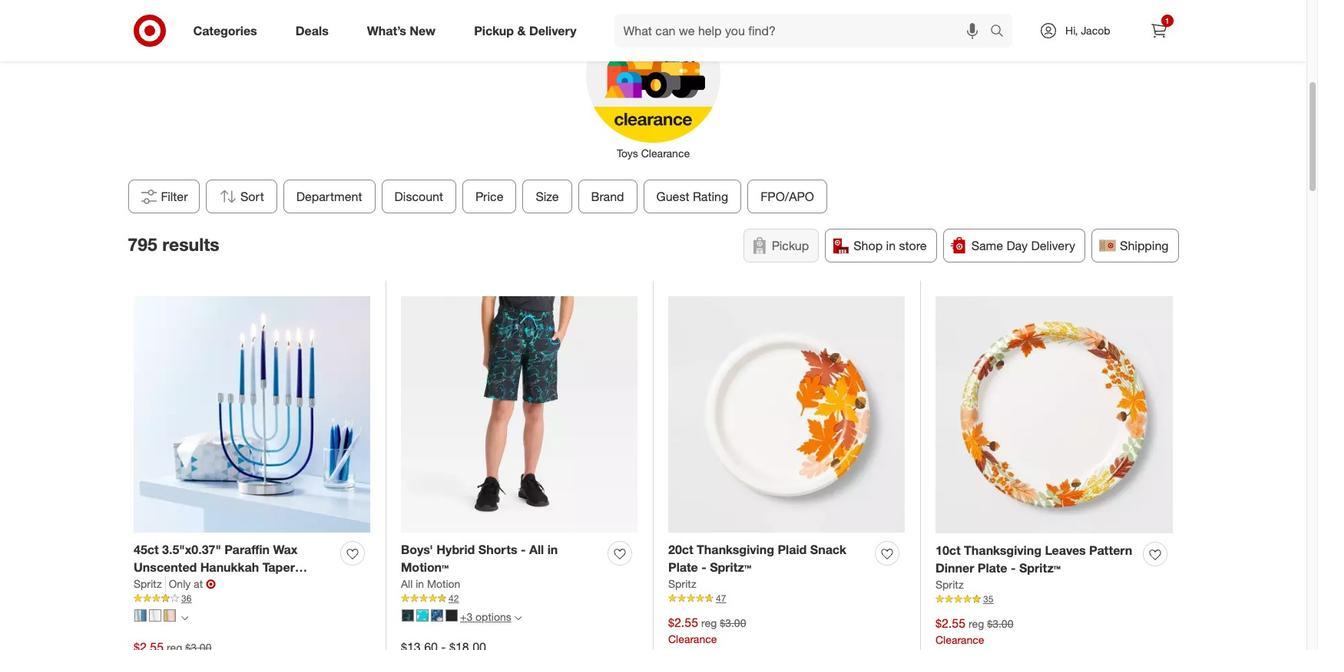 Task type: vqa. For each thing, say whether or not it's contained in the screenshot.
Discount
yes



Task type: locate. For each thing, give the bounding box(es) containing it.
spritz inside spritz only at ¬
[[134, 578, 162, 591]]

delivery right &
[[529, 23, 577, 38]]

$2.55 reg $3.00 clearance down 47
[[668, 615, 746, 646]]

10ct thanksgiving leaves pattern dinner plate - spritz™ link
[[936, 543, 1137, 578]]

what's new link
[[354, 14, 455, 48]]

in inside all in motion link
[[416, 578, 424, 591]]

0 horizontal spatial $2.55 reg $3.00 clearance
[[668, 615, 746, 646]]

2 horizontal spatial spritz
[[936, 578, 964, 592]]

boys' hybrid shorts - all in motion™ image
[[401, 296, 638, 533], [401, 296, 638, 533]]

45ct
[[134, 543, 159, 558]]

spritz down unscented
[[134, 578, 162, 591]]

dark blue image
[[431, 610, 443, 622]]

pickup inside button
[[772, 238, 809, 254]]

45ct 3.5"x0.37" paraffin wax unscented hanukkah taper candle - spritz™ image
[[134, 296, 370, 533], [134, 296, 370, 533]]

spritz link
[[134, 577, 166, 592], [668, 577, 697, 592], [936, 578, 964, 593]]

$3.00
[[720, 617, 746, 630], [987, 618, 1014, 631]]

in down the motion™
[[416, 578, 424, 591]]

47
[[716, 593, 726, 605]]

-
[[521, 543, 526, 558], [702, 560, 707, 576], [1011, 561, 1016, 576], [178, 578, 183, 593]]

all inside boys' hybrid shorts - all in motion™
[[529, 543, 544, 558]]

20ct thanksgiving plaid snack plate - spritz™ link
[[668, 542, 869, 577]]

spritz link down dinner
[[936, 578, 964, 593]]

in inside shop in store button
[[886, 238, 896, 254]]

1 horizontal spatial $2.55
[[936, 616, 966, 632]]

10ct thanksgiving leaves pattern dinner plate - spritz™ image
[[936, 296, 1173, 534], [936, 296, 1173, 534]]

all right shorts
[[529, 543, 544, 558]]

0 vertical spatial delivery
[[529, 23, 577, 38]]

20ct
[[668, 543, 693, 558]]

1 horizontal spatial delivery
[[1031, 238, 1076, 254]]

assorted blues image
[[134, 610, 147, 622]]

delivery right day
[[1031, 238, 1076, 254]]

what's new
[[367, 23, 436, 38]]

plate down 20ct
[[668, 560, 698, 576]]

in right shorts
[[547, 543, 558, 558]]

$3.00 for spritz™
[[720, 617, 746, 630]]

What can we help you find? suggestions appear below search field
[[614, 14, 994, 48]]

0 horizontal spatial plate
[[668, 560, 698, 576]]

0 horizontal spatial spritz
[[134, 578, 162, 591]]

delivery for same day delivery
[[1031, 238, 1076, 254]]

1 horizontal spatial all
[[529, 543, 544, 558]]

all colors image
[[181, 615, 188, 622]]

blue image
[[416, 610, 429, 622]]

spritz link down 20ct
[[668, 577, 697, 592]]

guest rating button
[[643, 180, 741, 214]]

delivery
[[529, 23, 577, 38], [1031, 238, 1076, 254]]

clearance down 47
[[668, 633, 717, 646]]

candle
[[134, 578, 175, 593]]

in left store
[[886, 238, 896, 254]]

35 link
[[936, 593, 1173, 607]]

1 horizontal spatial reg
[[969, 618, 984, 631]]

thanksgiving up '35'
[[964, 543, 1042, 559]]

plate up '35'
[[978, 561, 1008, 576]]

spritz™
[[710, 560, 751, 576], [1019, 561, 1061, 576], [187, 578, 228, 593]]

$3.00 down 47
[[720, 617, 746, 630]]

1 horizontal spatial spritz™
[[710, 560, 751, 576]]

all
[[529, 543, 544, 558], [401, 578, 413, 591]]

all down the motion™
[[401, 578, 413, 591]]

0 horizontal spatial $3.00
[[720, 617, 746, 630]]

$2.55
[[668, 615, 698, 631], [936, 616, 966, 632]]

delivery inside button
[[1031, 238, 1076, 254]]

1 vertical spatial pickup
[[772, 238, 809, 254]]

spritz down 20ct
[[668, 578, 697, 591]]

spritz only at ¬
[[134, 577, 216, 592]]

brand button
[[578, 180, 637, 214]]

clearance down '35'
[[936, 634, 984, 647]]

spritz™ inside 20ct thanksgiving plaid snack plate - spritz™
[[710, 560, 751, 576]]

fpo/apo
[[760, 189, 814, 205]]

plate inside 10ct thanksgiving leaves pattern dinner plate - spritz™
[[978, 561, 1008, 576]]

shipping
[[1120, 238, 1169, 254]]

0 horizontal spatial in
[[416, 578, 424, 591]]

clearance for 20ct thanksgiving plaid snack plate - spritz™
[[668, 633, 717, 646]]

1 vertical spatial all
[[401, 578, 413, 591]]

search button
[[983, 14, 1020, 51]]

$2.55 for plate
[[668, 615, 698, 631]]

paraffin
[[225, 543, 270, 558]]

2 horizontal spatial spritz link
[[936, 578, 964, 593]]

$3.00 for -
[[987, 618, 1014, 631]]

$3.00 down '35'
[[987, 618, 1014, 631]]

taper
[[263, 560, 295, 576]]

hanukkah
[[200, 560, 259, 576]]

1 horizontal spatial thanksgiving
[[964, 543, 1042, 559]]

1
[[1165, 16, 1169, 25]]

reg down 47
[[701, 617, 717, 630]]

discount button
[[381, 180, 456, 214]]

2 horizontal spatial in
[[886, 238, 896, 254]]

$2.55 reg $3.00 clearance for -
[[668, 615, 746, 646]]

0 horizontal spatial reg
[[701, 617, 717, 630]]

all colors + 3 more colors element
[[515, 613, 521, 622]]

pickup down fpo/apo
[[772, 238, 809, 254]]

36 link
[[134, 592, 370, 606]]

2 horizontal spatial spritz™
[[1019, 561, 1061, 576]]

1 horizontal spatial $3.00
[[987, 618, 1014, 631]]

plate
[[668, 560, 698, 576], [978, 561, 1008, 576]]

all colors + 3 more colors image
[[515, 615, 521, 622]]

what's
[[367, 23, 406, 38]]

new
[[410, 23, 436, 38]]

reg for -
[[701, 617, 717, 630]]

1 link
[[1142, 14, 1176, 48]]

$2.55 reg $3.00 clearance down '35'
[[936, 616, 1014, 647]]

0 horizontal spatial $2.55
[[668, 615, 698, 631]]

1 vertical spatial delivery
[[1031, 238, 1076, 254]]

20ct thanksgiving plaid snack plate - spritz™ image
[[668, 296, 905, 533], [668, 296, 905, 533]]

0 horizontal spatial spritz™
[[187, 578, 228, 593]]

spritz link for dinner
[[936, 578, 964, 593]]

1 horizontal spatial in
[[547, 543, 558, 558]]

dinner
[[936, 561, 974, 576]]

0 horizontal spatial all
[[401, 578, 413, 591]]

thanksgiving
[[697, 543, 774, 558], [964, 543, 1042, 559]]

pattern
[[1089, 543, 1133, 559]]

pickup for pickup & delivery
[[474, 23, 514, 38]]

white image
[[149, 610, 161, 622]]

motion
[[427, 578, 460, 591]]

2 vertical spatial in
[[416, 578, 424, 591]]

all colors element
[[181, 613, 188, 622]]

0 vertical spatial in
[[886, 238, 896, 254]]

spritz™ inside 45ct 3.5"x0.37" paraffin wax unscented hanukkah taper candle - spritz™
[[187, 578, 228, 593]]

1 horizontal spatial spritz
[[668, 578, 697, 591]]

spritz down dinner
[[936, 578, 964, 592]]

1 horizontal spatial plate
[[978, 561, 1008, 576]]

45ct 3.5"x0.37" paraffin wax unscented hanukkah taper candle - spritz™
[[134, 543, 298, 593]]

$2.55 reg $3.00 clearance
[[668, 615, 746, 646], [936, 616, 1014, 647]]

spritz link down unscented
[[134, 577, 166, 592]]

department
[[296, 189, 362, 205]]

1 horizontal spatial $2.55 reg $3.00 clearance
[[936, 616, 1014, 647]]

thanksgiving inside 20ct thanksgiving plaid snack plate - spritz™
[[697, 543, 774, 558]]

0 horizontal spatial delivery
[[529, 23, 577, 38]]

deals link
[[282, 14, 348, 48]]

in for store
[[886, 238, 896, 254]]

0 vertical spatial all
[[529, 543, 544, 558]]

spritz for plate
[[668, 578, 697, 591]]

1 horizontal spatial spritz link
[[668, 577, 697, 592]]

+3 options
[[460, 611, 511, 624]]

clearance right toys
[[641, 147, 690, 160]]

black image
[[402, 610, 414, 622]]

thanksgiving up 47
[[697, 543, 774, 558]]

0 vertical spatial pickup
[[474, 23, 514, 38]]

reg down '35'
[[969, 618, 984, 631]]

$2.55 down dinner
[[936, 616, 966, 632]]

47 link
[[668, 592, 905, 606]]

- inside boys' hybrid shorts - all in motion™
[[521, 543, 526, 558]]

45ct 3.5"x0.37" paraffin wax unscented hanukkah taper candle - spritz™ link
[[134, 542, 334, 593]]

boys' hybrid shorts - all in motion™ link
[[401, 542, 602, 577]]

shorts
[[478, 543, 517, 558]]

price button
[[462, 180, 516, 214]]

day
[[1007, 238, 1028, 254]]

0 horizontal spatial thanksgiving
[[697, 543, 774, 558]]

20ct thanksgiving plaid snack plate - spritz™
[[668, 543, 847, 576]]

0 horizontal spatial pickup
[[474, 23, 514, 38]]

1 vertical spatial in
[[547, 543, 558, 558]]

leaves
[[1045, 543, 1086, 559]]

$2.55 for dinner
[[936, 616, 966, 632]]

thanksgiving inside 10ct thanksgiving leaves pattern dinner plate - spritz™
[[964, 543, 1042, 559]]

1 horizontal spatial pickup
[[772, 238, 809, 254]]

clearance inside 'toys clearance' link
[[641, 147, 690, 160]]

$2.55 down 20ct
[[668, 615, 698, 631]]

pickup left &
[[474, 23, 514, 38]]



Task type: describe. For each thing, give the bounding box(es) containing it.
- inside 45ct 3.5"x0.37" paraffin wax unscented hanukkah taper candle - spritz™
[[178, 578, 183, 593]]

reg for plate
[[969, 618, 984, 631]]

department button
[[283, 180, 375, 214]]

price
[[475, 189, 503, 205]]

jacob
[[1081, 24, 1110, 37]]

795
[[128, 233, 157, 255]]

all in motion link
[[401, 577, 460, 592]]

+3
[[460, 611, 473, 624]]

results
[[162, 233, 219, 255]]

&
[[517, 23, 526, 38]]

brand
[[591, 189, 624, 205]]

- inside 10ct thanksgiving leaves pattern dinner plate - spritz™
[[1011, 561, 1016, 576]]

guest rating
[[656, 189, 728, 205]]

42
[[449, 593, 459, 605]]

toys clearance link
[[575, 5, 732, 162]]

thanksgiving for spritz™
[[697, 543, 774, 558]]

rating
[[693, 189, 728, 205]]

sort button
[[206, 180, 277, 214]]

at
[[194, 578, 203, 591]]

10ct
[[936, 543, 961, 559]]

all in motion
[[401, 578, 460, 591]]

shop
[[854, 238, 883, 254]]

pickup & delivery link
[[461, 14, 596, 48]]

options
[[476, 611, 511, 624]]

delivery for pickup & delivery
[[529, 23, 577, 38]]

only
[[169, 578, 191, 591]]

same
[[972, 238, 1003, 254]]

boys'
[[401, 543, 433, 558]]

fpo/apo button
[[747, 180, 827, 214]]

thanksgiving for -
[[964, 543, 1042, 559]]

categories
[[193, 23, 257, 38]]

plate inside 20ct thanksgiving plaid snack plate - spritz™
[[668, 560, 698, 576]]

0 horizontal spatial spritz link
[[134, 577, 166, 592]]

store
[[899, 238, 927, 254]]

shop in store
[[854, 238, 927, 254]]

795 results
[[128, 233, 219, 255]]

clearance for 10ct thanksgiving leaves pattern dinner plate - spritz™
[[936, 634, 984, 647]]

discount
[[394, 189, 443, 205]]

filter
[[161, 189, 188, 205]]

jet black image
[[446, 610, 458, 622]]

35
[[983, 594, 994, 605]]

hybrid
[[436, 543, 475, 558]]

pickup for pickup
[[772, 238, 809, 254]]

toys
[[617, 147, 638, 160]]

42 link
[[401, 592, 638, 606]]

snack
[[810, 543, 847, 558]]

toys clearance
[[617, 147, 690, 160]]

spritz link for plate
[[668, 577, 697, 592]]

+3 options button
[[395, 605, 528, 630]]

¬
[[206, 577, 216, 592]]

10ct thanksgiving leaves pattern dinner plate - spritz™
[[936, 543, 1133, 576]]

guest
[[656, 189, 689, 205]]

hi,
[[1066, 24, 1078, 37]]

deals
[[296, 23, 329, 38]]

wax
[[273, 543, 298, 558]]

boys' hybrid shorts - all in motion™
[[401, 543, 558, 576]]

36
[[181, 593, 192, 605]]

spritz for dinner
[[936, 578, 964, 592]]

shop in store button
[[825, 229, 937, 263]]

sort
[[240, 189, 264, 205]]

hi, jacob
[[1066, 24, 1110, 37]]

same day delivery
[[972, 238, 1076, 254]]

motion™
[[401, 560, 449, 576]]

same day delivery button
[[943, 229, 1086, 263]]

in for motion
[[416, 578, 424, 591]]

categories link
[[180, 14, 276, 48]]

filter button
[[128, 180, 199, 214]]

- inside 20ct thanksgiving plaid snack plate - spritz™
[[702, 560, 707, 576]]

unscented
[[134, 560, 197, 576]]

3.5"x0.37"
[[162, 543, 221, 558]]

pickup & delivery
[[474, 23, 577, 38]]

spritz™ inside 10ct thanksgiving leaves pattern dinner plate - spritz™
[[1019, 561, 1061, 576]]

plaid
[[778, 543, 807, 558]]

multicolor image
[[164, 610, 176, 622]]

pickup button
[[744, 229, 819, 263]]

in inside boys' hybrid shorts - all in motion™
[[547, 543, 558, 558]]

size button
[[522, 180, 572, 214]]

$2.55 reg $3.00 clearance for plate
[[936, 616, 1014, 647]]

size
[[536, 189, 559, 205]]

search
[[983, 24, 1020, 40]]

shipping button
[[1092, 229, 1179, 263]]



